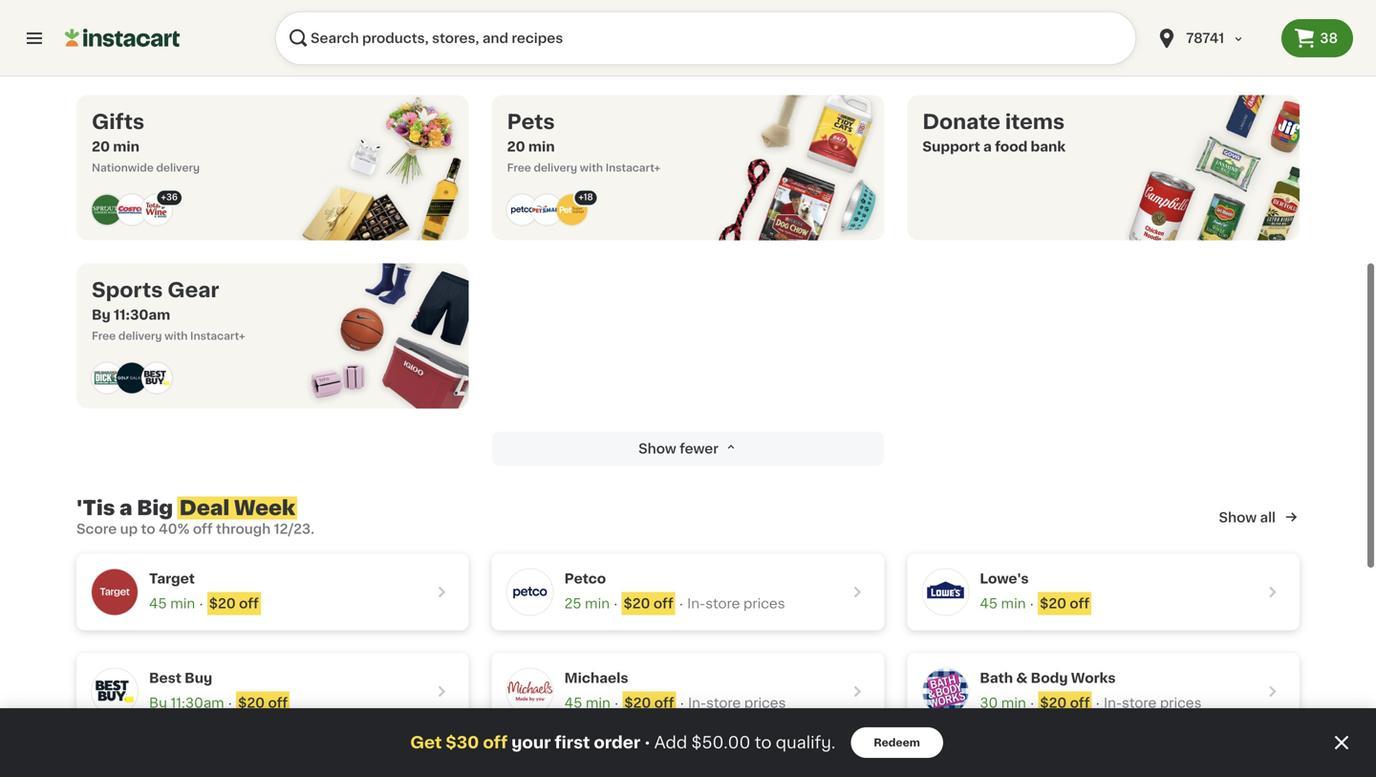 Task type: describe. For each thing, give the bounding box(es) containing it.
best buy image
[[92, 669, 138, 715]]

$20 off for best buy
[[238, 696, 288, 710]]

show all button
[[1219, 508, 1300, 527]]

free inside pets 20 min free delivery with instacart+
[[507, 163, 531, 173]]

prices for bath & body works
[[1160, 696, 1202, 710]]

1 vertical spatial 11:30am
[[171, 696, 224, 710]]

off for michaels
[[655, 696, 674, 710]]

nationwide
[[92, 163, 154, 173]]

golf galaxy logo image
[[117, 363, 147, 393]]

by inside sports gear by 11:30am free delivery with instacart+
[[92, 308, 111, 322]]

lowe's image
[[923, 569, 969, 615]]

donate items heading
[[923, 110, 1066, 133]]

gear
[[168, 280, 219, 300]]

sports
[[92, 280, 163, 300]]

36
[[166, 193, 178, 202]]

redeem
[[874, 738, 920, 748]]

off for target
[[239, 597, 259, 610]]

best
[[149, 672, 182, 685]]

fewer
[[680, 442, 719, 456]]

'tis
[[76, 498, 115, 518]]

25
[[565, 597, 582, 610]]

dick's sporting goods logo image
[[92, 363, 122, 393]]

off for bath & body works
[[1070, 696, 1090, 710]]

instacart image
[[65, 27, 180, 50]]

'tis a big deal week score up to 40% off through 12/23.
[[76, 498, 315, 536]]

off for lowe's
[[1070, 597, 1090, 610]]

78741 button
[[1156, 11, 1271, 65]]

min for michaels
[[586, 696, 611, 710]]

food
[[995, 140, 1028, 153]]

works
[[1071, 672, 1116, 685]]

off for best buy
[[268, 696, 288, 710]]

by 11:30am
[[149, 696, 224, 710]]

store for petco
[[706, 597, 740, 610]]

with inside pets 20 min free delivery with instacart+
[[580, 163, 603, 173]]

20 for pets
[[507, 140, 525, 153]]

min inside gifts 20 min nationwide delivery
[[113, 140, 140, 153]]

show fewer
[[639, 442, 719, 456]]

4
[[172, 25, 178, 33]]

$20 off for petco
[[624, 597, 674, 610]]

deal
[[179, 498, 230, 518]]

redeem button
[[851, 727, 943, 758]]

store for bath & body works
[[1122, 696, 1157, 710]]

bank
[[1031, 140, 1066, 153]]

in-store prices for bath & body works
[[1104, 696, 1202, 710]]

gifts
[[92, 112, 145, 132]]

+ for gifts
[[161, 193, 166, 202]]

min for target
[[170, 597, 195, 610]]

78741 button
[[1144, 11, 1282, 65]]

+ 18
[[579, 193, 593, 202]]

show fewer button
[[492, 432, 884, 466]]

gifts 20 min nationwide delivery
[[92, 112, 200, 173]]

min for lowe's
[[1001, 597, 1026, 610]]

a inside donate items support a food bank
[[984, 140, 992, 153]]

best buy logo image
[[141, 363, 172, 393]]

free inside sports gear by 11:30am free delivery with instacart+
[[92, 331, 116, 341]]

delivery for gifts
[[156, 163, 200, 173]]

in- for michaels
[[688, 696, 707, 710]]

target image
[[92, 569, 138, 615]]

45 min for lowe's
[[980, 597, 1026, 610]]

gifts heading
[[92, 110, 200, 133]]

michaels image
[[507, 669, 553, 715]]

45 min for michaels
[[565, 696, 611, 710]]

+ for pets
[[579, 193, 584, 202]]

min for bath & body works
[[1002, 696, 1027, 710]]

in-store prices for michaels
[[688, 696, 786, 710]]

30 min
[[980, 696, 1027, 710]]

show for show fewer
[[639, 442, 677, 456]]

body
[[1031, 672, 1068, 685]]

petco
[[565, 572, 606, 586]]

instacart+ inside sports gear by 11:30am free delivery with instacart+
[[190, 331, 245, 341]]

bath & body works image
[[923, 669, 969, 715]]

a inside 'tis a big deal week score up to 40% off through 12/23.
[[119, 498, 132, 518]]

$20 for bath & body works
[[1040, 696, 1067, 710]]

off inside treatment tracker modal dialog
[[483, 735, 508, 751]]

45 min for target
[[149, 597, 195, 610]]

score
[[76, 522, 117, 536]]

bath & body works
[[980, 672, 1116, 685]]

first
[[555, 735, 590, 751]]

michaels
[[565, 672, 629, 685]]

petsmart logo image
[[532, 195, 563, 225]]

$20 off for lowe's
[[1040, 597, 1090, 610]]

pets
[[507, 112, 555, 132]]

pets heading
[[507, 110, 661, 133]]



Task type: locate. For each thing, give the bounding box(es) containing it.
$20 off up the body
[[1040, 597, 1090, 610]]

order
[[594, 735, 641, 751]]

with inside sports gear by 11:30am free delivery with instacart+
[[165, 331, 188, 341]]

0 vertical spatial with
[[580, 163, 603, 173]]

•
[[644, 735, 651, 750]]

0 vertical spatial by
[[92, 308, 111, 322]]

$20 up •
[[625, 696, 651, 710]]

show left fewer in the bottom of the page
[[639, 442, 677, 456]]

prices
[[744, 597, 785, 610], [745, 696, 786, 710], [1160, 696, 1202, 710]]

pets 20 min free delivery with instacart+
[[507, 112, 661, 173]]

off down through
[[239, 597, 259, 610]]

min
[[113, 140, 140, 153], [529, 140, 555, 153], [170, 597, 195, 610], [585, 597, 610, 610], [1001, 597, 1026, 610], [586, 696, 611, 710], [1002, 696, 1027, 710]]

delivery inside sports gear by 11:30am free delivery with instacart+
[[118, 331, 162, 341]]

11:30am down sports
[[114, 308, 170, 322]]

45 min down michaels at bottom
[[565, 696, 611, 710]]

best buy
[[149, 672, 212, 685]]

by
[[92, 308, 111, 322], [149, 696, 167, 710]]

None search field
[[275, 11, 1137, 65]]

free
[[507, 163, 531, 173], [92, 331, 116, 341]]

petco logo image
[[507, 195, 538, 225]]

$20 for michaels
[[625, 696, 651, 710]]

all
[[1260, 511, 1276, 524]]

38
[[1320, 32, 1338, 45]]

$20 off
[[209, 597, 259, 610], [624, 597, 674, 610], [1040, 597, 1090, 610], [238, 696, 288, 710], [625, 696, 674, 710], [1040, 696, 1090, 710]]

45 down michaels at bottom
[[565, 696, 582, 710]]

delivery inside pets 20 min free delivery with instacart+
[[534, 163, 577, 173]]

to inside treatment tracker modal dialog
[[755, 735, 772, 751]]

1 horizontal spatial instacart+
[[606, 163, 661, 173]]

1 vertical spatial with
[[165, 331, 188, 341]]

Search field
[[275, 11, 1137, 65]]

2 horizontal spatial 45 min
[[980, 597, 1026, 610]]

0 horizontal spatial to
[[141, 522, 155, 536]]

add
[[654, 735, 688, 751]]

1 horizontal spatial 45
[[565, 696, 582, 710]]

off right $30
[[483, 735, 508, 751]]

12/23.
[[274, 522, 315, 536]]

0 horizontal spatial 20
[[92, 140, 110, 153]]

off
[[193, 522, 213, 536], [239, 597, 259, 610], [654, 597, 674, 610], [1070, 597, 1090, 610], [268, 696, 288, 710], [655, 696, 674, 710], [1070, 696, 1090, 710], [483, 735, 508, 751]]

$20 off right by 11:30am
[[238, 696, 288, 710]]

$20 off up •
[[625, 696, 674, 710]]

min for petco
[[585, 597, 610, 610]]

+ 36
[[161, 193, 178, 202]]

0 horizontal spatial show
[[639, 442, 677, 456]]

a up up
[[119, 498, 132, 518]]

sports gear heading
[[92, 279, 245, 302]]

2 horizontal spatial 45
[[980, 597, 998, 610]]

sports gear by 11:30am free delivery with instacart+
[[92, 280, 245, 341]]

$20 down through
[[209, 597, 236, 610]]

$30
[[446, 735, 479, 751]]

+ 4
[[166, 25, 178, 33]]

lowe's
[[980, 572, 1029, 586]]

1 20 from the left
[[92, 140, 110, 153]]

instacart+
[[606, 163, 661, 173], [190, 331, 245, 341]]

1 horizontal spatial a
[[984, 140, 992, 153]]

delivery for pets
[[534, 163, 577, 173]]

in- for petco
[[687, 597, 706, 610]]

0 vertical spatial free
[[507, 163, 531, 173]]

$20 right the "25 min"
[[624, 597, 651, 610]]

45 down lowe's
[[980, 597, 998, 610]]

min down pets
[[529, 140, 555, 153]]

free up petco logo
[[507, 163, 531, 173]]

78741
[[1187, 32, 1225, 45]]

45 for michaels
[[565, 696, 582, 710]]

store for michaels
[[707, 696, 741, 710]]

&
[[1017, 672, 1028, 685]]

show left all
[[1219, 511, 1257, 524]]

with up 18
[[580, 163, 603, 173]]

costco logo image
[[117, 195, 147, 225]]

1 vertical spatial free
[[92, 331, 116, 341]]

$20 down the body
[[1040, 696, 1067, 710]]

45 for lowe's
[[980, 597, 998, 610]]

pet supermarket logo image
[[557, 195, 588, 225]]

0 vertical spatial show
[[639, 442, 677, 456]]

delivery
[[156, 163, 200, 173], [534, 163, 577, 173], [118, 331, 162, 341]]

25 min
[[565, 597, 610, 610]]

0 horizontal spatial by
[[92, 308, 111, 322]]

free up dick's sporting goods logo
[[92, 331, 116, 341]]

1 horizontal spatial free
[[507, 163, 531, 173]]

items
[[1006, 112, 1065, 132]]

45 min
[[149, 597, 195, 610], [980, 597, 1026, 610], [565, 696, 611, 710]]

show inside dropdown button
[[639, 442, 677, 456]]

0 vertical spatial instacart+
[[606, 163, 661, 173]]

18
[[584, 193, 593, 202]]

0 horizontal spatial a
[[119, 498, 132, 518]]

0 horizontal spatial free
[[92, 331, 116, 341]]

$20 off right the "25 min"
[[624, 597, 674, 610]]

$20
[[209, 597, 236, 610], [624, 597, 651, 610], [1040, 597, 1067, 610], [238, 696, 265, 710], [625, 696, 651, 710], [1040, 696, 1067, 710]]

1 vertical spatial show
[[1219, 511, 1257, 524]]

min inside pets 20 min free delivery with instacart+
[[529, 140, 555, 153]]

show inside popup button
[[1219, 511, 1257, 524]]

0 vertical spatial a
[[984, 140, 992, 153]]

with
[[580, 163, 603, 173], [165, 331, 188, 341]]

0 horizontal spatial 45 min
[[149, 597, 195, 610]]

big
[[137, 498, 173, 518]]

in-
[[687, 597, 706, 610], [688, 696, 707, 710], [1104, 696, 1122, 710]]

40%
[[159, 522, 190, 536]]

min down lowe's
[[1001, 597, 1026, 610]]

$20 for best buy
[[238, 696, 265, 710]]

45 min down lowe's
[[980, 597, 1026, 610]]

off right the "25 min"
[[654, 597, 674, 610]]

1 horizontal spatial by
[[149, 696, 167, 710]]

2 20 from the left
[[507, 140, 525, 153]]

through
[[216, 522, 271, 536]]

to right up
[[141, 522, 155, 536]]

$20 for lowe's
[[1040, 597, 1067, 610]]

show
[[639, 442, 677, 456], [1219, 511, 1257, 524]]

off down works
[[1070, 696, 1090, 710]]

$20 off for michaels
[[625, 696, 674, 710]]

1 horizontal spatial with
[[580, 163, 603, 173]]

to right the $50.00
[[755, 735, 772, 751]]

off for petco
[[654, 597, 674, 610]]

donate
[[923, 112, 1001, 132]]

by down best
[[149, 696, 167, 710]]

20 down gifts
[[92, 140, 110, 153]]

a left food
[[984, 140, 992, 153]]

prices for petco
[[744, 597, 785, 610]]

0 horizontal spatial with
[[165, 331, 188, 341]]

1 horizontal spatial to
[[755, 735, 772, 751]]

delivery up 36
[[156, 163, 200, 173]]

1 vertical spatial by
[[149, 696, 167, 710]]

by down sports
[[92, 308, 111, 322]]

store
[[706, 597, 740, 610], [707, 696, 741, 710], [1122, 696, 1157, 710]]

min down michaels at bottom
[[586, 696, 611, 710]]

week
[[234, 498, 295, 518]]

min up nationwide
[[113, 140, 140, 153]]

11:30am
[[114, 308, 170, 322], [171, 696, 224, 710]]

bath
[[980, 672, 1013, 685]]

1 vertical spatial instacart+
[[190, 331, 245, 341]]

min down target
[[170, 597, 195, 610]]

your
[[512, 735, 551, 751]]

1 horizontal spatial 45 min
[[565, 696, 611, 710]]

off right by 11:30am
[[268, 696, 288, 710]]

buy
[[185, 672, 212, 685]]

1 horizontal spatial show
[[1219, 511, 1257, 524]]

20 down pets
[[507, 140, 525, 153]]

0 vertical spatial to
[[141, 522, 155, 536]]

support
[[923, 140, 981, 153]]

with up best buy logo
[[165, 331, 188, 341]]

in- for bath & body works
[[1104, 696, 1122, 710]]

20 inside pets 20 min free delivery with instacart+
[[507, 140, 525, 153]]

target
[[149, 572, 195, 586]]

$20 up the body
[[1040, 597, 1067, 610]]

petco image
[[507, 569, 553, 615]]

20 for gifts
[[92, 140, 110, 153]]

min right 30
[[1002, 696, 1027, 710]]

show for show all
[[1219, 511, 1257, 524]]

off up works
[[1070, 597, 1090, 610]]

45 min down target
[[149, 597, 195, 610]]

min right 25
[[585, 597, 610, 610]]

off up 'add'
[[655, 696, 674, 710]]

treatment tracker modal dialog
[[0, 708, 1377, 777]]

to inside 'tis a big deal week score up to 40% off through 12/23.
[[141, 522, 155, 536]]

a
[[984, 140, 992, 153], [119, 498, 132, 518]]

45
[[149, 597, 167, 610], [980, 597, 998, 610], [565, 696, 582, 710]]

$20 for petco
[[624, 597, 651, 610]]

in-store prices for petco
[[687, 597, 785, 610]]

1 vertical spatial to
[[755, 735, 772, 751]]

45 for target
[[149, 597, 167, 610]]

30
[[980, 696, 998, 710]]

delivery up golf galaxy logo
[[118, 331, 162, 341]]

up
[[120, 522, 138, 536]]

0 vertical spatial 11:30am
[[114, 308, 170, 322]]

0 horizontal spatial 45
[[149, 597, 167, 610]]

11:30am down buy
[[171, 696, 224, 710]]

qualify.
[[776, 735, 836, 751]]

get $30 off your first order • add $50.00 to qualify.
[[410, 735, 836, 751]]

off down deal
[[193, 522, 213, 536]]

sprouts farmers market logo image
[[92, 195, 122, 225]]

$20 for target
[[209, 597, 236, 610]]

in-store prices
[[687, 597, 785, 610], [688, 696, 786, 710], [1104, 696, 1202, 710]]

instacart+ down pets heading
[[606, 163, 661, 173]]

1 vertical spatial a
[[119, 498, 132, 518]]

38 button
[[1282, 19, 1354, 57]]

instacart+ inside pets 20 min free delivery with instacart+
[[606, 163, 661, 173]]

get
[[410, 735, 442, 751]]

1 horizontal spatial 20
[[507, 140, 525, 153]]

$20 off down the body
[[1040, 696, 1090, 710]]

20 inside gifts 20 min nationwide delivery
[[92, 140, 110, 153]]

11:30am inside sports gear by 11:30am free delivery with instacart+
[[114, 308, 170, 322]]

20
[[92, 140, 110, 153], [507, 140, 525, 153]]

donate items support a food bank
[[923, 112, 1066, 153]]

45 down target
[[149, 597, 167, 610]]

$20 off for target
[[209, 597, 259, 610]]

total wine & more logo image
[[141, 195, 172, 225]]

$50.00
[[692, 735, 751, 751]]

0 horizontal spatial instacart+
[[190, 331, 245, 341]]

to
[[141, 522, 155, 536], [755, 735, 772, 751]]

$20 right by 11:30am
[[238, 696, 265, 710]]

delivery inside gifts 20 min nationwide delivery
[[156, 163, 200, 173]]

prices for michaels
[[745, 696, 786, 710]]

+
[[166, 25, 172, 33], [161, 193, 166, 202], [579, 193, 584, 202]]

instacart+ down gear on the left of page
[[190, 331, 245, 341]]

off inside 'tis a big deal week score up to 40% off through 12/23.
[[193, 522, 213, 536]]

show all
[[1219, 511, 1276, 524]]

$20 off down through
[[209, 597, 259, 610]]

delivery up the petsmart logo
[[534, 163, 577, 173]]

$20 off for bath & body works
[[1040, 696, 1090, 710]]



Task type: vqa. For each thing, say whether or not it's contained in the screenshot.
'Personal'
no



